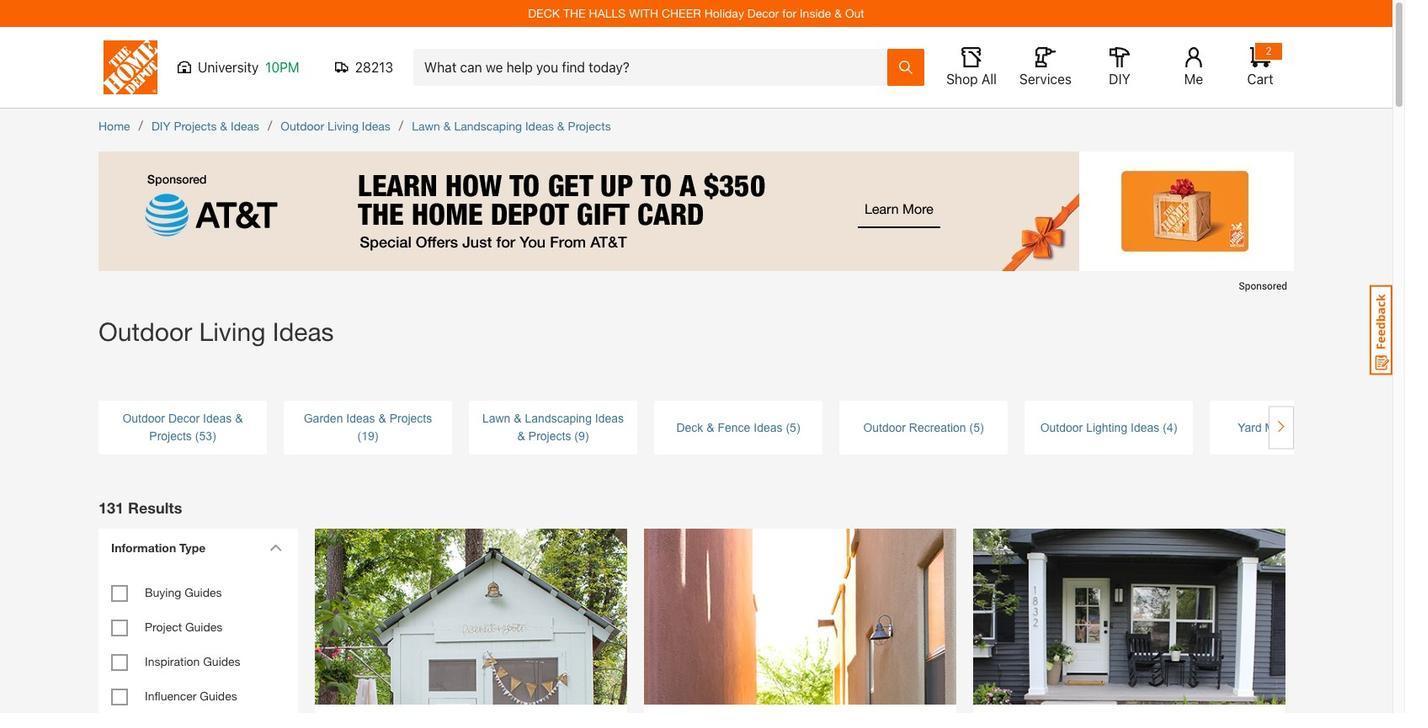 Task type: vqa. For each thing, say whether or not it's contained in the screenshot.
"IMAGE FOR FILLING THE TRADES GAP COMMITTED TO HELPING PREPARE  THE NEXT GENERATION OF PROS"
no



Task type: locate. For each thing, give the bounding box(es) containing it.
cheer
[[662, 6, 701, 20]]

0 horizontal spatial lawn
[[412, 119, 440, 133]]

ideas
[[231, 119, 259, 133], [362, 119, 391, 133], [525, 119, 554, 133], [273, 317, 334, 346], [203, 412, 232, 425], [346, 412, 375, 425], [595, 412, 624, 425], [754, 421, 783, 434], [1131, 421, 1160, 434]]

1 vertical spatial diy
[[152, 119, 171, 133]]

1 vertical spatial decor
[[168, 412, 200, 425]]

garden ideas & projects ( 19 )
[[304, 412, 432, 443]]

lawn & landscaping ideas & projects
[[412, 119, 611, 133], [482, 412, 624, 443]]

2
[[1266, 45, 1272, 57]]

1 vertical spatial lawn
[[482, 412, 511, 425]]

deck
[[528, 6, 560, 20]]

diy
[[1109, 72, 1131, 87], [152, 119, 171, 133]]

recreation
[[909, 421, 966, 434]]

0 horizontal spatial living
[[199, 317, 266, 346]]

0 horizontal spatial diy
[[152, 119, 171, 133]]

1 horizontal spatial 5
[[974, 421, 980, 434]]

9
[[578, 429, 585, 443]]

guides for inspiration guides
[[203, 654, 240, 669]]

53
[[199, 429, 212, 443]]

ideas inside lawn & landscaping ideas & projects
[[595, 412, 624, 425]]

outdoor inside the outdoor decor ideas & projects
[[122, 412, 165, 425]]

1 5 from the left
[[790, 421, 796, 434]]

decor up ( 53 )
[[168, 412, 200, 425]]

yard
[[1238, 421, 1262, 434]]

outdoor living ideas
[[281, 119, 391, 133], [99, 317, 334, 346]]

1 vertical spatial landscaping
[[525, 412, 592, 425]]

information type
[[111, 541, 206, 555]]

me
[[1185, 72, 1204, 87]]

cart 2
[[1247, 45, 1274, 87]]

0 horizontal spatial 5
[[790, 421, 796, 434]]

0 horizontal spatial landscaping
[[454, 119, 522, 133]]

outdoor decor ideas & projects
[[122, 412, 243, 443]]

projects
[[174, 119, 217, 133], [568, 119, 611, 133], [390, 412, 432, 425], [149, 429, 192, 443], [529, 429, 571, 443]]

& inside the outdoor decor ideas & projects
[[235, 412, 243, 425]]

1 horizontal spatial lawn
[[482, 412, 511, 425]]

( 9 )
[[571, 429, 589, 443]]

0 vertical spatial lawn
[[412, 119, 440, 133]]

)
[[796, 421, 800, 434], [980, 421, 984, 434], [1174, 421, 1178, 434], [212, 429, 216, 443], [375, 429, 378, 443], [585, 429, 589, 443]]

ideas inside garden ideas & projects ( 19 )
[[346, 412, 375, 425]]

5
[[790, 421, 796, 434], [974, 421, 980, 434]]

0 vertical spatial decor
[[748, 6, 779, 20]]

maintenance
[[1265, 421, 1333, 434]]

diy for diy projects & ideas
[[152, 119, 171, 133]]

caret icon image
[[269, 544, 282, 552]]

home
[[99, 119, 130, 133]]

(
[[786, 421, 790, 434], [970, 421, 974, 434], [1163, 421, 1167, 434], [195, 429, 199, 443], [357, 429, 361, 443], [575, 429, 578, 443]]

diy for diy
[[1109, 72, 1131, 87]]

guides up "inspiration guides" on the bottom
[[185, 620, 223, 634]]

holiday
[[705, 6, 744, 20]]

university 10pm
[[198, 60, 299, 75]]

guides for project guides
[[185, 620, 223, 634]]

diy right "services"
[[1109, 72, 1131, 87]]

buying
[[145, 585, 181, 600]]

outdoor
[[281, 119, 324, 133], [99, 317, 192, 346], [122, 412, 165, 425], [863, 421, 906, 434], [1041, 421, 1083, 434]]

131 result s
[[99, 498, 182, 517]]

outdoor living ideas link
[[281, 119, 391, 133]]

influencer
[[145, 689, 197, 703]]

diy right home link at the left of the page
[[152, 119, 171, 133]]

a diy yard drainage solution that looks great image
[[644, 500, 957, 713]]

&
[[835, 6, 842, 20], [220, 119, 228, 133], [444, 119, 451, 133], [557, 119, 565, 133], [235, 412, 243, 425], [378, 412, 386, 425], [514, 412, 522, 425], [707, 421, 715, 434], [518, 429, 525, 443]]

( inside garden ideas & projects ( 19 )
[[357, 429, 361, 443]]

0 horizontal spatial decor
[[168, 412, 200, 425]]

1 horizontal spatial living
[[328, 119, 359, 133]]

0 vertical spatial landscaping
[[454, 119, 522, 133]]

diy button
[[1093, 47, 1147, 88]]

decor left for
[[748, 6, 779, 20]]

shop all button
[[945, 47, 999, 88]]

diy inside button
[[1109, 72, 1131, 87]]

lawn
[[412, 119, 440, 133], [482, 412, 511, 425]]

131
[[99, 498, 124, 517]]

guides up project guides at left bottom
[[185, 585, 222, 600]]

for
[[782, 6, 797, 20]]

5 right recreation
[[974, 421, 980, 434]]

type
[[179, 541, 206, 555]]

university
[[198, 60, 259, 75]]

s
[[174, 498, 182, 517]]

guides down "inspiration guides" on the bottom
[[200, 689, 237, 703]]

deck the halls with cheer holiday decor for inside & out link
[[528, 6, 865, 20]]

projects inside the outdoor decor ideas & projects
[[149, 429, 192, 443]]

1 horizontal spatial decor
[[748, 6, 779, 20]]

living
[[328, 119, 359, 133], [199, 317, 266, 346]]

5 right fence on the bottom right of the page
[[790, 421, 796, 434]]

1 horizontal spatial diy
[[1109, 72, 1131, 87]]

landscaping
[[454, 119, 522, 133], [525, 412, 592, 425]]

inspiration
[[145, 654, 200, 669]]

What can we help you find today? search field
[[424, 50, 887, 85]]

yard maintenance
[[1238, 421, 1333, 434]]

information
[[111, 541, 176, 555]]

28213 button
[[335, 59, 393, 76]]

project
[[145, 620, 182, 634]]

guides up influencer guides
[[203, 654, 240, 669]]

halls
[[589, 6, 626, 20]]

outdoor for (
[[1041, 421, 1083, 434]]

guides
[[185, 585, 222, 600], [185, 620, 223, 634], [203, 654, 240, 669], [200, 689, 237, 703]]

outdoor for &
[[122, 412, 165, 425]]

0 vertical spatial diy
[[1109, 72, 1131, 87]]

decor
[[748, 6, 779, 20], [168, 412, 200, 425]]

influencer guides
[[145, 689, 237, 703]]

services
[[1020, 72, 1072, 87]]

1 horizontal spatial landscaping
[[525, 412, 592, 425]]

inside
[[800, 6, 831, 20]]

services button
[[1019, 47, 1073, 88]]



Task type: describe. For each thing, give the bounding box(es) containing it.
fence
[[718, 421, 751, 434]]

inspiration guides
[[145, 654, 240, 669]]

shop
[[947, 72, 978, 87]]

buying guides
[[145, 585, 222, 600]]

advertisement region
[[99, 152, 1294, 299]]

with
[[629, 6, 659, 20]]

1 vertical spatial living
[[199, 317, 266, 346]]

information type button
[[103, 529, 288, 567]]

lighting
[[1086, 421, 1128, 434]]

0 vertical spatial living
[[328, 119, 359, 133]]

yard maintenance link
[[1210, 419, 1378, 437]]

the home depot logo image
[[104, 40, 157, 94]]

decor inside the outdoor decor ideas & projects
[[168, 412, 200, 425]]

outdoor lighting ideas ( 4 )
[[1041, 421, 1178, 434]]

19
[[361, 429, 375, 443]]

10pm
[[265, 60, 299, 75]]

feedback link image
[[1370, 285, 1393, 376]]

me button
[[1167, 47, 1221, 88]]

28213
[[355, 60, 393, 75]]

4
[[1167, 421, 1174, 434]]

0 vertical spatial lawn & landscaping ideas & projects
[[412, 119, 611, 133]]

2 5 from the left
[[974, 421, 980, 434]]

cart
[[1247, 72, 1274, 87]]

outdoor for 5
[[863, 421, 906, 434]]

guides for influencer guides
[[200, 689, 237, 703]]

all
[[982, 72, 997, 87]]

& inside garden ideas & projects ( 19 )
[[378, 412, 386, 425]]

guides for buying guides
[[185, 585, 222, 600]]

out
[[845, 6, 865, 20]]

outdoor recreation ( 5 )
[[863, 421, 984, 434]]

diy projects & ideas
[[152, 119, 259, 133]]

a backyard makeover fit for kids image
[[315, 500, 627, 713]]

the
[[563, 6, 586, 20]]

landscaping inside lawn & landscaping ideas & projects
[[525, 412, 592, 425]]

garden
[[304, 412, 343, 425]]

project guides
[[145, 620, 223, 634]]

diy projects & ideas link
[[152, 119, 259, 133]]

ideas inside the outdoor decor ideas & projects
[[203, 412, 232, 425]]

1 vertical spatial outdoor living ideas
[[99, 317, 334, 346]]

shop all
[[947, 72, 997, 87]]

easy curb appeal updates image
[[973, 500, 1286, 713]]

lawn & landscaping ideas & projects link
[[412, 119, 611, 133]]

projects inside garden ideas & projects ( 19 )
[[390, 412, 432, 425]]

deck
[[677, 421, 703, 434]]

0 vertical spatial outdoor living ideas
[[281, 119, 391, 133]]

result
[[128, 498, 174, 517]]

deck the halls with cheer holiday decor for inside & out
[[528, 6, 865, 20]]

home link
[[99, 119, 130, 133]]

1 vertical spatial lawn & landscaping ideas & projects
[[482, 412, 624, 443]]

) inside garden ideas & projects ( 19 )
[[375, 429, 378, 443]]

deck & fence ideas ( 5 )
[[677, 421, 800, 434]]

( 53 )
[[192, 429, 216, 443]]



